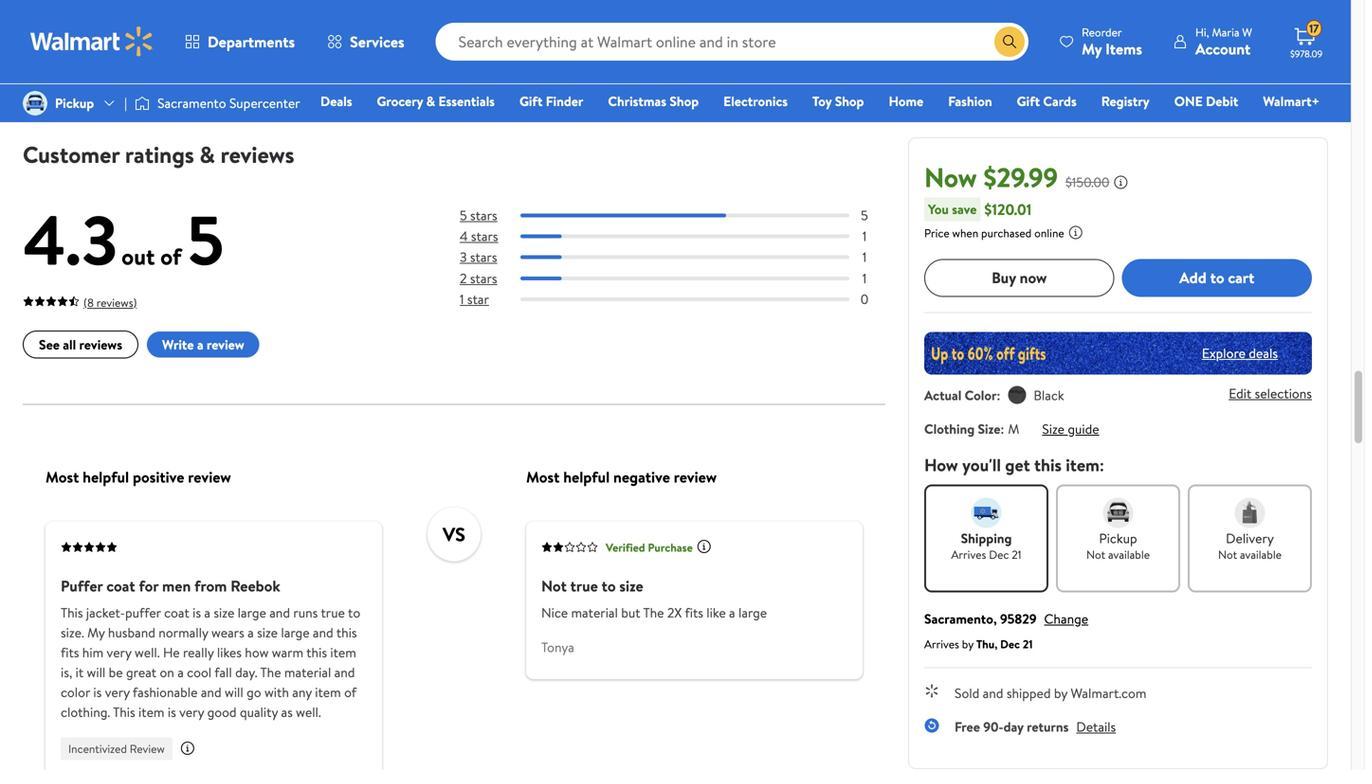 Task type: vqa. For each thing, say whether or not it's contained in the screenshot.


Task type: describe. For each thing, give the bounding box(es) containing it.
stars for 4 stars
[[471, 227, 498, 246]]

see
[[39, 336, 60, 354]]

add
[[1180, 267, 1207, 288]]

stars for 3 stars
[[470, 248, 497, 267]]

true inside not true to size nice material but the 2x fits like a large
[[571, 576, 598, 597]]

a down from
[[204, 604, 211, 623]]

actual color :
[[925, 386, 1001, 405]]

fashion link
[[940, 91, 1001, 111]]

(8
[[83, 295, 94, 311]]

nice
[[542, 604, 568, 623]]

review inside write a review link
[[207, 336, 244, 354]]

shop for christmas shop
[[670, 92, 699, 110]]

review for most helpful negative review
[[674, 467, 717, 488]]

cool
[[187, 664, 212, 683]]

verified purchase
[[606, 540, 693, 556]]

reorder my items
[[1082, 24, 1143, 59]]

incentivized review
[[68, 742, 165, 758]]

change
[[1045, 610, 1089, 628]]

size inside not true to size nice material but the 2x fits like a large
[[620, 576, 644, 597]]

material inside not true to size nice material but the 2x fits like a large
[[571, 604, 618, 623]]

reorder
[[1082, 24, 1122, 40]]

save
[[952, 200, 977, 218]]

finder
[[546, 92, 584, 110]]

2 vertical spatial size
[[257, 624, 278, 643]]

day for 3+
[[693, 56, 710, 72]]

clothing
[[925, 420, 975, 438]]

reebok
[[231, 576, 280, 597]]

pickup for pickup not available
[[1099, 529, 1138, 548]]

explore deals link
[[1195, 337, 1286, 370]]

gift finder link
[[511, 91, 592, 111]]

with
[[265, 684, 289, 702]]

negative
[[614, 467, 670, 488]]

grocery
[[377, 92, 423, 110]]

not true to size nice material but the 2x fits like a large
[[542, 576, 767, 623]]

m
[[1008, 420, 1020, 438]]

1 star
[[460, 290, 489, 309]]

price
[[925, 225, 950, 241]]

1 product group from the left
[[27, 0, 216, 107]]

available for pickup
[[1109, 547, 1150, 563]]

my inside the puffer coat for men from reebok this jacket-puffer coat is a size large and runs true to size. my husband normally wears a size large and this fits him very well. he really likes how warm this item is, it will be great on a cool fall day. the material and color is very fashionable and will go with any item of clothing. this item is very good quality as well.
[[87, 624, 105, 643]]

1 vertical spatial this
[[336, 624, 357, 643]]

1 horizontal spatial &
[[426, 92, 435, 110]]

to inside button
[[1211, 267, 1225, 288]]

buy now button
[[925, 259, 1115, 297]]

maria
[[1212, 24, 1240, 40]]

him
[[82, 644, 104, 663]]

go
[[247, 684, 261, 702]]

walmart+
[[1263, 92, 1320, 110]]

shipping arrives dec 21
[[952, 529, 1022, 563]]

0 vertical spatial very
[[107, 644, 131, 663]]

edit selections button
[[1229, 385, 1312, 403]]

1 for 2 stars
[[863, 269, 867, 288]]

fits inside not true to size nice material but the 2x fits like a large
[[685, 604, 704, 623]]

shipping
[[961, 529, 1012, 548]]

product group containing 2-day shipping
[[458, 0, 647, 107]]

1 for 3 stars
[[863, 248, 867, 267]]

0 vertical spatial item
[[330, 644, 356, 663]]

hi, maria w account
[[1196, 24, 1253, 59]]

1 horizontal spatial is
[[168, 704, 176, 722]]

toy shop link
[[804, 91, 873, 111]]

most for most helpful positive review
[[46, 467, 79, 488]]

progress bar for 4 stars
[[521, 235, 850, 239]]

size.
[[61, 624, 84, 643]]

intent image for delivery image
[[1235, 498, 1266, 528]]

helpful for negative
[[563, 467, 610, 488]]

0 vertical spatial will
[[87, 664, 106, 683]]

2 horizontal spatial this
[[1035, 454, 1062, 477]]

you save $120.01
[[928, 199, 1032, 220]]

3+
[[678, 56, 690, 72]]

one
[[1175, 92, 1203, 110]]

21 inside shipping arrives dec 21
[[1012, 547, 1022, 563]]

out
[[122, 241, 155, 273]]

purchase
[[648, 540, 693, 556]]

$120.01
[[985, 199, 1032, 220]]

actual
[[925, 386, 962, 405]]

17
[[1310, 21, 1320, 37]]

how
[[925, 454, 959, 477]]

review for most helpful positive review
[[188, 467, 231, 488]]

account
[[1196, 38, 1251, 59]]

delivery not available
[[1219, 529, 1282, 563]]

Search search field
[[436, 23, 1029, 61]]

not for delivery
[[1219, 547, 1238, 563]]

edit
[[1229, 385, 1252, 403]]

21 inside the 'sacramento, 95829 change arrives by thu, dec 21'
[[1023, 637, 1033, 653]]

home
[[889, 92, 924, 110]]

fashion
[[948, 92, 992, 110]]

pickup not available
[[1087, 529, 1150, 563]]

progress bar for 1 star
[[521, 298, 850, 301]]

shop for toy shop
[[835, 92, 864, 110]]

buy now
[[992, 267, 1047, 288]]

stars for 5 stars
[[470, 206, 498, 225]]

1 vertical spatial very
[[105, 684, 130, 702]]

0 horizontal spatial coat
[[106, 576, 135, 597]]

you
[[928, 200, 949, 218]]

one debit
[[1175, 92, 1239, 110]]

5 for 5
[[861, 206, 868, 225]]

$978.09
[[1291, 47, 1323, 60]]

a right write
[[197, 336, 204, 354]]

not inside not true to size nice material but the 2x fits like a large
[[542, 576, 567, 597]]

positive
[[133, 467, 184, 488]]

christmas shop
[[608, 92, 699, 110]]

4 stars
[[460, 227, 498, 246]]

color
[[61, 684, 90, 702]]

cards
[[1044, 92, 1077, 110]]

0 vertical spatial well.
[[135, 644, 160, 663]]

progress bar for 5 stars
[[521, 214, 850, 218]]

pickup for pickup
[[55, 94, 94, 112]]

one debit link
[[1166, 91, 1247, 111]]

material inside the puffer coat for men from reebok this jacket-puffer coat is a size large and runs true to size. my husband normally wears a size large and this fits him very well. he really likes how warm this item is, it will be great on a cool fall day. the material and color is very fashionable and will go with any item of clothing. this item is very good quality as well.
[[284, 664, 331, 683]]

5 for 5 stars
[[460, 206, 467, 225]]

(8 reviews) link
[[23, 291, 137, 312]]

sold
[[955, 684, 980, 703]]

1 vertical spatial size
[[214, 604, 235, 623]]

gift for gift cards
[[1017, 92, 1040, 110]]

up to sixty percent off deals. shop now. image
[[925, 332, 1312, 375]]

sacramento, 95829 change arrives by thu, dec 21
[[925, 610, 1089, 653]]

all
[[63, 336, 76, 354]]

most helpful negative review
[[526, 467, 717, 488]]

vs
[[443, 522, 466, 548]]

customer ratings & reviews
[[23, 139, 294, 171]]

puffer
[[61, 576, 103, 597]]

0 vertical spatial reviews
[[221, 139, 294, 171]]

a inside not true to size nice material but the 2x fits like a large
[[729, 604, 736, 623]]

available for delivery
[[1240, 547, 1282, 563]]

debit
[[1206, 92, 1239, 110]]

review
[[130, 742, 165, 758]]

puffer coat for men from reebok this jacket-puffer coat is a size large and runs true to size. my husband normally wears a size large and this fits him very well. he really likes how warm this item is, it will be great on a cool fall day. the material and color is very fashionable and will go with any item of clothing. this item is very good quality as well.
[[61, 576, 361, 722]]

size guide button
[[1043, 420, 1100, 438]]

not for pickup
[[1087, 547, 1106, 563]]

from
[[195, 576, 227, 597]]

write a review
[[162, 336, 244, 354]]

gift for gift finder
[[520, 92, 543, 110]]

1 vertical spatial coat
[[164, 604, 189, 623]]

grocery & essentials
[[377, 92, 495, 110]]

fall
[[215, 664, 232, 683]]



Task type: locate. For each thing, give the bounding box(es) containing it.
gift cards
[[1017, 92, 1077, 110]]

puffer
[[125, 604, 161, 623]]

my left items on the right of the page
[[1082, 38, 1102, 59]]

details
[[1077, 718, 1116, 737]]

review right write
[[207, 336, 244, 354]]

2 horizontal spatial size
[[620, 576, 644, 597]]

progress bar for 3 stars
[[521, 256, 850, 260]]

0 vertical spatial my
[[1082, 38, 1102, 59]]

0 vertical spatial this
[[61, 604, 83, 623]]

progress bar for 2 stars
[[521, 277, 850, 281]]

0 horizontal spatial fits
[[61, 644, 79, 663]]

shop inside christmas shop link
[[670, 92, 699, 110]]

shipping for 3+ day shipping
[[713, 56, 754, 72]]

4.3 out of 5
[[23, 192, 224, 287]]

gift left finder at top
[[520, 92, 543, 110]]

0 horizontal spatial the
[[260, 664, 281, 683]]

to
[[1211, 267, 1225, 288], [602, 576, 616, 597], [348, 604, 361, 623]]

5 left you
[[861, 206, 868, 225]]

1 horizontal spatial helpful
[[563, 467, 610, 488]]

5 stars
[[460, 206, 498, 225]]

available inside pickup not available
[[1109, 547, 1150, 563]]

available down intent image for pickup
[[1109, 547, 1150, 563]]

shop down 3+
[[670, 92, 699, 110]]

0 horizontal spatial &
[[200, 139, 215, 171]]

day for 2-
[[472, 56, 489, 72]]

1 vertical spatial arrives
[[925, 637, 960, 653]]

pickup down intent image for pickup
[[1099, 529, 1138, 548]]

0 horizontal spatial size
[[978, 420, 1001, 438]]

electronics link
[[715, 91, 797, 111]]

0 vertical spatial is
[[193, 604, 201, 623]]

likes
[[217, 644, 242, 663]]

to inside not true to size nice material but the 2x fits like a large
[[602, 576, 616, 597]]

1 vertical spatial by
[[1054, 684, 1068, 703]]

electronics
[[724, 92, 788, 110]]

online
[[1035, 225, 1065, 241]]

size left guide
[[1043, 420, 1065, 438]]

1 vertical spatial &
[[200, 139, 215, 171]]

day up essentials
[[472, 56, 489, 72]]

 image
[[23, 91, 47, 116]]

1 vertical spatial pickup
[[1099, 529, 1138, 548]]

1 shop from the left
[[670, 92, 699, 110]]

2 gift from the left
[[1017, 92, 1040, 110]]

item right any
[[315, 684, 341, 702]]

not down intent image for pickup
[[1087, 547, 1106, 563]]

helpful for positive
[[83, 467, 129, 488]]

add to cart button
[[1122, 259, 1312, 297]]

2 vertical spatial very
[[179, 704, 204, 722]]

available
[[1109, 547, 1150, 563], [1240, 547, 1282, 563]]

0 vertical spatial material
[[571, 604, 618, 623]]

0 vertical spatial by
[[962, 637, 974, 653]]

1 horizontal spatial 5
[[460, 206, 467, 225]]

of inside the puffer coat for men from reebok this jacket-puffer coat is a size large and runs true to size. my husband normally wears a size large and this fits him very well. he really likes how warm this item is, it will be great on a cool fall day. the material and color is very fashionable and will go with any item of clothing. this item is very good quality as well.
[[344, 684, 357, 702]]

fits down size.
[[61, 644, 79, 663]]

fits right 2x
[[685, 604, 704, 623]]

shipping
[[492, 56, 532, 72], [713, 56, 754, 72]]

day
[[472, 56, 489, 72], [693, 56, 710, 72], [1004, 718, 1024, 737]]

21 up '95829'
[[1012, 547, 1022, 563]]

by
[[962, 637, 974, 653], [1054, 684, 1068, 703]]

item down "fashionable"
[[138, 704, 165, 722]]

1 horizontal spatial day
[[693, 56, 710, 72]]

very
[[107, 644, 131, 663], [105, 684, 130, 702], [179, 704, 204, 722]]

clothing.
[[61, 704, 110, 722]]

toy
[[813, 92, 832, 110]]

0 horizontal spatial material
[[284, 664, 331, 683]]

shop
[[670, 92, 699, 110], [835, 92, 864, 110]]

not inside delivery not available
[[1219, 547, 1238, 563]]

1 horizontal spatial to
[[602, 576, 616, 597]]

clothing size : m
[[925, 420, 1020, 438]]

true up tonya
[[571, 576, 598, 597]]

size
[[978, 420, 1001, 438], [1043, 420, 1065, 438]]

3
[[460, 248, 467, 267]]

shipping right the 2-
[[492, 56, 532, 72]]

color
[[965, 386, 997, 405]]

any
[[292, 684, 312, 702]]

3 product group from the left
[[458, 0, 647, 107]]

very left 'good'
[[179, 704, 204, 722]]

to inside the puffer coat for men from reebok this jacket-puffer coat is a size large and runs true to size. my husband normally wears a size large and this fits him very well. he really likes how warm this item is, it will be great on a cool fall day. the material and color is very fashionable and will go with any item of clothing. this item is very good quality as well.
[[348, 604, 361, 623]]

item right 'warm'
[[330, 644, 356, 663]]

now $29.99
[[925, 159, 1058, 196]]

1 vertical spatial my
[[87, 624, 105, 643]]

1 vertical spatial the
[[260, 664, 281, 683]]

shipped
[[1007, 684, 1051, 703]]

1 for 4 stars
[[863, 227, 867, 246]]

helpful left positive
[[83, 467, 129, 488]]

coat up normally
[[164, 604, 189, 623]]

Walmart Site-Wide search field
[[436, 23, 1029, 61]]

free 90-day returns details
[[955, 718, 1116, 737]]

0 horizontal spatial not
[[542, 576, 567, 597]]

verified purchase information image
[[697, 540, 712, 555]]

0 vertical spatial to
[[1211, 267, 1225, 288]]

pickup inside pickup not available
[[1099, 529, 1138, 548]]

most for most helpful negative review
[[526, 467, 560, 488]]

1 shipping from the left
[[492, 56, 532, 72]]

hi,
[[1196, 24, 1210, 40]]

deals
[[1249, 344, 1278, 363]]

1 helpful from the left
[[83, 467, 129, 488]]

0 vertical spatial &
[[426, 92, 435, 110]]

it
[[76, 664, 84, 683]]

review right the negative
[[674, 467, 717, 488]]

1 vertical spatial reviews
[[79, 336, 122, 354]]

shop right toy
[[835, 92, 864, 110]]

product group containing 3+ day shipping
[[674, 0, 863, 107]]

true right runs on the bottom left
[[321, 604, 345, 623]]

1 horizontal spatial the
[[643, 604, 664, 623]]

available inside delivery not available
[[1240, 547, 1282, 563]]

0 vertical spatial this
[[1035, 454, 1062, 477]]

when
[[953, 225, 979, 241]]

1 horizontal spatial well.
[[296, 704, 321, 722]]

2 size from the left
[[1043, 420, 1065, 438]]

0 vertical spatial the
[[643, 604, 664, 623]]

1 size from the left
[[978, 420, 1001, 438]]

0 vertical spatial fits
[[685, 604, 704, 623]]

dec inside the 'sacramento, 95829 change arrives by thu, dec 21'
[[1001, 637, 1020, 653]]

purchased
[[982, 225, 1032, 241]]

returns
[[1027, 718, 1069, 737]]

incentivized
[[68, 742, 127, 758]]

2 horizontal spatial large
[[739, 604, 767, 623]]

day left returns
[[1004, 718, 1024, 737]]

material left but on the left bottom of page
[[571, 604, 618, 623]]

a up how
[[248, 624, 254, 643]]

1 gift from the left
[[520, 92, 543, 110]]

0 horizontal spatial of
[[160, 241, 182, 273]]

2
[[460, 269, 467, 288]]

shipping up electronics
[[713, 56, 754, 72]]

1 vertical spatial material
[[284, 664, 331, 683]]

this up size.
[[61, 604, 83, 623]]

0 vertical spatial of
[[160, 241, 182, 273]]

reviews down the supercenter
[[221, 139, 294, 171]]

0 horizontal spatial by
[[962, 637, 974, 653]]

sacramento
[[157, 94, 226, 112]]

true inside the puffer coat for men from reebok this jacket-puffer coat is a size large and runs true to size. my husband normally wears a size large and this fits him very well. he really likes how warm this item is, it will be great on a cool fall day. the material and color is very fashionable and will go with any item of clothing. this item is very good quality as well.
[[321, 604, 345, 623]]

see all reviews link
[[23, 331, 138, 359]]

for
[[139, 576, 159, 597]]

true
[[571, 576, 598, 597], [321, 604, 345, 623]]

search icon image
[[1002, 34, 1018, 49]]

2-day shipping
[[462, 56, 532, 72]]

2 available from the left
[[1240, 547, 1282, 563]]

not up 'nice'
[[542, 576, 567, 597]]

the up with
[[260, 664, 281, 683]]

0 vertical spatial 21
[[1012, 547, 1022, 563]]

0 horizontal spatial large
[[238, 604, 266, 623]]

home link
[[880, 91, 932, 111]]

this
[[1035, 454, 1062, 477], [336, 624, 357, 643], [307, 644, 327, 663]]

shop inside toy shop link
[[835, 92, 864, 110]]

0 horizontal spatial day
[[472, 56, 489, 72]]

but
[[621, 604, 641, 623]]

1 horizontal spatial not
[[1087, 547, 1106, 563]]

1 most from the left
[[46, 467, 79, 488]]

0 vertical spatial :
[[997, 386, 1001, 405]]

shipping for 2-day shipping
[[492, 56, 532, 72]]

fits inside the puffer coat for men from reebok this jacket-puffer coat is a size large and runs true to size. my husband normally wears a size large and this fits him very well. he really likes how warm this item is, it will be great on a cool fall day. the material and color is very fashionable and will go with any item of clothing. this item is very good quality as well.
[[61, 644, 79, 663]]

dec down intent image for shipping
[[989, 547, 1009, 563]]

of inside 4.3 out of 5
[[160, 241, 182, 273]]

large right the like
[[739, 604, 767, 623]]

2 horizontal spatial to
[[1211, 267, 1225, 288]]

good
[[207, 704, 237, 722]]

size up wears in the bottom left of the page
[[214, 604, 235, 623]]

day.
[[235, 664, 258, 683]]

2 product group from the left
[[242, 0, 431, 107]]

coat
[[106, 576, 135, 597], [164, 604, 189, 623]]

large up 'warm'
[[281, 624, 310, 643]]

0 vertical spatial arrives
[[952, 547, 987, 563]]

& right ratings
[[200, 139, 215, 171]]

walmart+ link
[[1255, 91, 1329, 111]]

0
[[861, 290, 869, 309]]

0 horizontal spatial is
[[93, 684, 102, 702]]

1 horizontal spatial coat
[[164, 604, 189, 623]]

: for size
[[1001, 420, 1005, 438]]

4 progress bar from the top
[[521, 277, 850, 281]]

free
[[955, 718, 980, 737]]

1 vertical spatial true
[[321, 604, 345, 623]]

& right grocery
[[426, 92, 435, 110]]

3+ day shipping
[[678, 56, 754, 72]]

 image
[[135, 94, 150, 113]]

progress bar
[[521, 214, 850, 218], [521, 235, 850, 239], [521, 256, 850, 260], [521, 277, 850, 281], [521, 298, 850, 301]]

2 shipping from the left
[[713, 56, 754, 72]]

1 vertical spatial well.
[[296, 704, 321, 722]]

my up him
[[87, 624, 105, 643]]

see all reviews
[[39, 336, 122, 354]]

2 shop from the left
[[835, 92, 864, 110]]

1 vertical spatial is
[[93, 684, 102, 702]]

pickup left |
[[55, 94, 94, 112]]

the inside the puffer coat for men from reebok this jacket-puffer coat is a size large and runs true to size. my husband normally wears a size large and this fits him very well. he really likes how warm this item is, it will be great on a cool fall day. the material and color is very fashionable and will go with any item of clothing. this item is very good quality as well.
[[260, 664, 281, 683]]

0 horizontal spatial my
[[87, 624, 105, 643]]

dec inside shipping arrives dec 21
[[989, 547, 1009, 563]]

1 horizontal spatial size
[[257, 624, 278, 643]]

will left the go
[[225, 684, 244, 702]]

$150.00
[[1066, 173, 1110, 192]]

is up normally
[[193, 604, 201, 623]]

1 vertical spatial fits
[[61, 644, 79, 663]]

5 progress bar from the top
[[521, 298, 850, 301]]

0 horizontal spatial most
[[46, 467, 79, 488]]

the left 2x
[[643, 604, 664, 623]]

arrives down intent image for shipping
[[952, 547, 987, 563]]

0 vertical spatial coat
[[106, 576, 135, 597]]

material up any
[[284, 664, 331, 683]]

1 vertical spatial of
[[344, 684, 357, 702]]

1 horizontal spatial fits
[[685, 604, 704, 623]]

arrives down sacramento,
[[925, 637, 960, 653]]

not inside pickup not available
[[1087, 547, 1106, 563]]

5 up 4
[[460, 206, 467, 225]]

product group
[[27, 0, 216, 107], [242, 0, 431, 107], [458, 0, 647, 107], [674, 0, 863, 107]]

will
[[87, 664, 106, 683], [225, 684, 244, 702]]

learn more about strikethrough prices image
[[1114, 175, 1129, 190]]

will right it
[[87, 664, 106, 683]]

deals link
[[312, 91, 361, 111]]

well.
[[135, 644, 160, 663], [296, 704, 321, 722]]

: left m
[[1001, 420, 1005, 438]]

1 horizontal spatial shop
[[835, 92, 864, 110]]

day right 3+
[[693, 56, 710, 72]]

helpful left the negative
[[563, 467, 610, 488]]

of right out
[[160, 241, 182, 273]]

0 horizontal spatial well.
[[135, 644, 160, 663]]

0 horizontal spatial 21
[[1012, 547, 1022, 563]]

0 horizontal spatial this
[[307, 644, 327, 663]]

2 helpful from the left
[[563, 467, 610, 488]]

to down "verified"
[[602, 576, 616, 597]]

2 horizontal spatial 5
[[861, 206, 868, 225]]

gift
[[520, 92, 543, 110], [1017, 92, 1040, 110]]

2-
[[462, 56, 472, 72]]

1 horizontal spatial large
[[281, 624, 310, 643]]

departments button
[[169, 19, 311, 64]]

very up be
[[107, 644, 131, 663]]

stars right 2
[[470, 269, 497, 288]]

dec
[[989, 547, 1009, 563], [1001, 637, 1020, 653]]

is right color
[[93, 684, 102, 702]]

stars for 2 stars
[[470, 269, 497, 288]]

a right the like
[[729, 604, 736, 623]]

1 vertical spatial item
[[315, 684, 341, 702]]

1 horizontal spatial most
[[526, 467, 560, 488]]

review right positive
[[188, 467, 231, 488]]

very down be
[[105, 684, 130, 702]]

this up incentivized review
[[113, 704, 135, 722]]

helpful
[[83, 467, 129, 488], [563, 467, 610, 488]]

1 horizontal spatial my
[[1082, 38, 1102, 59]]

reviews)
[[96, 295, 137, 311]]

$29.99
[[984, 159, 1058, 196]]

1 horizontal spatial pickup
[[1099, 529, 1138, 548]]

2 vertical spatial to
[[348, 604, 361, 623]]

1 horizontal spatial true
[[571, 576, 598, 597]]

size up but on the left bottom of page
[[620, 576, 644, 597]]

0 horizontal spatial shipping
[[492, 56, 532, 72]]

1 horizontal spatial reviews
[[221, 139, 294, 171]]

warm
[[272, 644, 304, 663]]

3 progress bar from the top
[[521, 256, 850, 260]]

1 horizontal spatial shipping
[[713, 56, 754, 72]]

by left thu,
[[962, 637, 974, 653]]

0 horizontal spatial 5
[[187, 192, 224, 287]]

edit selections
[[1229, 385, 1312, 403]]

|
[[124, 94, 127, 112]]

my inside reorder my items
[[1082, 38, 1102, 59]]

stars right '3'
[[470, 248, 497, 267]]

1 horizontal spatial this
[[113, 704, 135, 722]]

dec right thu,
[[1001, 637, 1020, 653]]

explore
[[1202, 344, 1246, 363]]

95829
[[1000, 610, 1037, 628]]

gift left cards
[[1017, 92, 1040, 110]]

of right any
[[344, 684, 357, 702]]

explore deals
[[1202, 344, 1278, 363]]

large inside not true to size nice material but the 2x fits like a large
[[739, 604, 767, 623]]

size left m
[[978, 420, 1001, 438]]

well. down any
[[296, 704, 321, 722]]

stars up 4 stars
[[470, 206, 498, 225]]

4 product group from the left
[[674, 0, 863, 107]]

incentivized review information image
[[180, 742, 195, 757]]

reviews right 'all'
[[79, 336, 122, 354]]

1 horizontal spatial this
[[336, 624, 357, 643]]

is down "fashionable"
[[168, 704, 176, 722]]

2 most from the left
[[526, 467, 560, 488]]

a right on
[[178, 664, 184, 683]]

0 vertical spatial true
[[571, 576, 598, 597]]

arrives inside the 'sacramento, 95829 change arrives by thu, dec 21'
[[925, 637, 960, 653]]

1 available from the left
[[1109, 547, 1150, 563]]

size up how
[[257, 624, 278, 643]]

walmart image
[[30, 27, 154, 57]]

intent image for shipping image
[[972, 498, 1002, 528]]

items
[[1106, 38, 1143, 59]]

large down reebok
[[238, 604, 266, 623]]

available down intent image for delivery
[[1240, 547, 1282, 563]]

1 horizontal spatial will
[[225, 684, 244, 702]]

not down intent image for delivery
[[1219, 547, 1238, 563]]

21
[[1012, 547, 1022, 563], [1023, 637, 1033, 653]]

0 horizontal spatial reviews
[[79, 336, 122, 354]]

: for color
[[997, 386, 1001, 405]]

deals
[[321, 92, 352, 110]]

21 down '95829'
[[1023, 637, 1033, 653]]

legal information image
[[1068, 225, 1084, 240]]

the inside not true to size nice material but the 2x fits like a large
[[643, 604, 664, 623]]

2 horizontal spatial day
[[1004, 718, 1024, 737]]

thu,
[[977, 637, 998, 653]]

get
[[1005, 454, 1031, 477]]

1 vertical spatial will
[[225, 684, 244, 702]]

2 vertical spatial this
[[307, 644, 327, 663]]

1 vertical spatial this
[[113, 704, 135, 722]]

selections
[[1255, 385, 1312, 403]]

0 vertical spatial dec
[[989, 547, 1009, 563]]

0 vertical spatial size
[[620, 576, 644, 597]]

arrives inside shipping arrives dec 21
[[952, 547, 987, 563]]

delivery
[[1226, 529, 1274, 548]]

0 horizontal spatial will
[[87, 664, 106, 683]]

most helpful positive review
[[46, 467, 231, 488]]

0 vertical spatial pickup
[[55, 94, 94, 112]]

2 vertical spatial item
[[138, 704, 165, 722]]

1 progress bar from the top
[[521, 214, 850, 218]]

husband
[[108, 624, 155, 643]]

wears
[[211, 624, 244, 643]]

: up clothing size : m
[[997, 386, 1001, 405]]

coat left for
[[106, 576, 135, 597]]

by right shipped
[[1054, 684, 1068, 703]]

by inside the 'sacramento, 95829 change arrives by thu, dec 21'
[[962, 637, 974, 653]]

0 horizontal spatial this
[[61, 604, 83, 623]]

a
[[197, 336, 204, 354], [204, 604, 211, 623], [729, 604, 736, 623], [248, 624, 254, 643], [178, 664, 184, 683]]

pickup
[[55, 94, 94, 112], [1099, 529, 1138, 548]]

essentials
[[439, 92, 495, 110]]

2 horizontal spatial is
[[193, 604, 201, 623]]

1 vertical spatial :
[[1001, 420, 1005, 438]]

intent image for pickup image
[[1103, 498, 1134, 528]]

1 horizontal spatial material
[[571, 604, 618, 623]]

2 progress bar from the top
[[521, 235, 850, 239]]

stars right 4
[[471, 227, 498, 246]]

well. up great
[[135, 644, 160, 663]]

be
[[109, 664, 123, 683]]

to left cart at the right of page
[[1211, 267, 1225, 288]]

5 right out
[[187, 192, 224, 287]]

to right runs on the bottom left
[[348, 604, 361, 623]]



